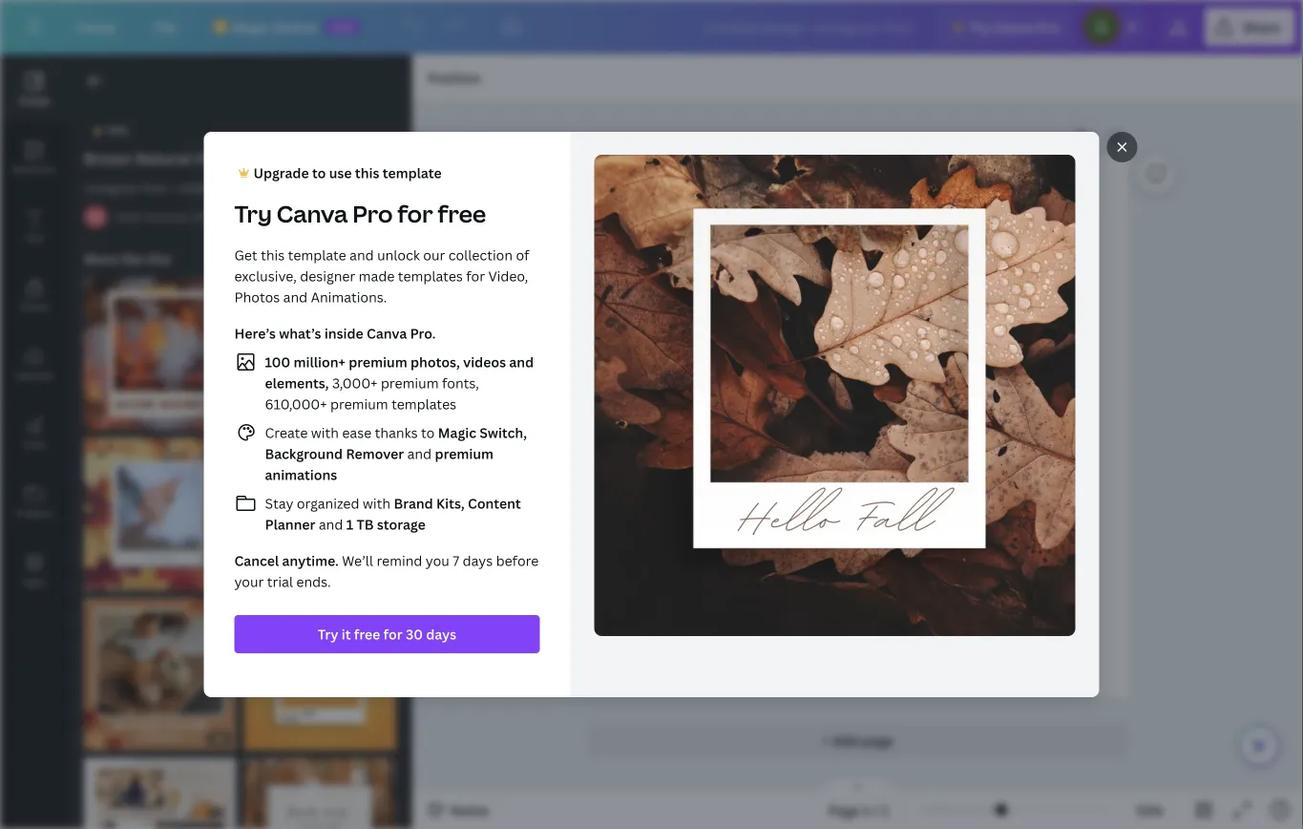 Task type: locate. For each thing, give the bounding box(es) containing it.
pro for try canva pro
[[1038, 18, 1060, 36]]

and down thanks
[[404, 445, 435, 463]]

text button
[[0, 192, 69, 261]]

2 vertical spatial canva
[[367, 324, 407, 342]]

like
[[121, 250, 144, 268]]

1 left tb
[[347, 515, 354, 534]]

canva inside button
[[994, 18, 1035, 36]]

beige orange collage autumn moodboard pumpkin instagram post image
[[84, 758, 236, 829]]

try for try it free for 30 days
[[318, 625, 339, 643]]

our
[[423, 246, 445, 264]]

more
[[84, 250, 118, 268]]

days
[[463, 552, 493, 570], [426, 625, 457, 643]]

animations.
[[311, 288, 387, 306]]

canva
[[994, 18, 1035, 36], [277, 198, 348, 229], [367, 324, 407, 342]]

free up collection
[[438, 198, 486, 229]]

1 left /
[[863, 801, 871, 819]]

instagram right the "fall"
[[268, 148, 343, 169]]

1 1080 from the left
[[179, 180, 208, 196]]

instagram down brown at the top left
[[84, 180, 139, 196]]

post up more
[[142, 180, 167, 196]]

with up and 1 tb storage
[[363, 494, 391, 513]]

1 vertical spatial free
[[354, 625, 381, 643]]

try for try canva pro for free
[[235, 198, 272, 229]]

0 vertical spatial brand
[[20, 300, 48, 313]]

1 horizontal spatial magic
[[438, 424, 477, 442]]

0 vertical spatial with
[[311, 424, 339, 442]]

1 horizontal spatial free
[[438, 198, 486, 229]]

remover
[[346, 445, 404, 463]]

0 vertical spatial to
[[312, 164, 326, 182]]

free right it
[[354, 625, 381, 643]]

canva assistant image
[[1249, 735, 1271, 758]]

pro
[[1038, 18, 1060, 36], [353, 198, 393, 229]]

1 vertical spatial instagram
[[84, 180, 139, 196]]

magic for switch
[[232, 18, 271, 36]]

2 horizontal spatial this
[[355, 164, 380, 182]]

1 right /
[[882, 801, 889, 819]]

text
[[25, 231, 44, 244]]

list containing 100 million+ premium photos, videos and elements,
[[235, 351, 540, 535]]

+ add page
[[823, 731, 894, 749]]

premium inside premium animations
[[435, 445, 494, 463]]

draw
[[22, 438, 46, 450]]

hello
[[195, 148, 235, 169]]

1080 right x
[[219, 180, 248, 196]]

0 vertical spatial canva
[[994, 18, 1035, 36]]

page
[[829, 801, 860, 819]]

notes button
[[420, 795, 497, 825]]

for up "unlock"
[[398, 198, 433, 229]]

1 vertical spatial to
[[421, 424, 435, 442]]

of
[[516, 246, 530, 264]]

1 vertical spatial templates
[[392, 395, 457, 413]]

1 vertical spatial for
[[466, 267, 485, 285]]

1 horizontal spatial try
[[318, 625, 339, 643]]

0 vertical spatial post
[[347, 148, 380, 169]]

1 horizontal spatial instagram
[[268, 148, 343, 169]]

for left "30"
[[384, 625, 403, 643]]

0 vertical spatial try
[[971, 18, 991, 36]]

view more by oleg gapeenko
[[115, 209, 275, 224]]

get this template and unlock our collection of exclusive, designer made templates for video, photos and animations.
[[235, 246, 530, 306]]

0 horizontal spatial days
[[426, 625, 457, 643]]

draw button
[[0, 398, 69, 467]]

this up 'exclusive,'
[[261, 246, 285, 264]]

by
[[175, 209, 189, 224]]

this
[[355, 164, 380, 182], [261, 246, 285, 264], [147, 250, 171, 268]]

view more by oleg gapeenko button
[[115, 207, 275, 226]]

premium
[[349, 353, 408, 371], [381, 374, 439, 392], [330, 395, 388, 413], [435, 445, 494, 463]]

side panel tab list
[[0, 54, 69, 605]]

1 vertical spatial pro
[[353, 198, 393, 229]]

template up try canva pro for free
[[383, 164, 442, 182]]

1 vertical spatial with
[[363, 494, 391, 513]]

magic left switch
[[232, 18, 271, 36]]

1 vertical spatial brand
[[394, 494, 433, 513]]

templates
[[398, 267, 463, 285], [392, 395, 457, 413]]

templates inside get this template and unlock our collection of exclusive, designer made templates for video, photos and animations.
[[398, 267, 463, 285]]

brand up uploads button
[[20, 300, 48, 313]]

0 horizontal spatial magic
[[232, 18, 271, 36]]

brown photo collage autumn instagram post image
[[244, 278, 396, 430]]

orange and white illustrative autumn instagram post group
[[84, 598, 236, 750]]

1080 left x
[[179, 180, 208, 196]]

0 vertical spatial magic
[[232, 18, 271, 36]]

magic inside main menu bar
[[232, 18, 271, 36]]

1 vertical spatial template
[[288, 246, 346, 264]]

0 horizontal spatial 1
[[347, 515, 354, 534]]

instagram post
[[84, 180, 167, 196]]

1 horizontal spatial days
[[463, 552, 493, 570]]

canva for try canva pro for free
[[277, 198, 348, 229]]

brown
[[84, 148, 132, 169]]

1080
[[179, 180, 208, 196], [219, 180, 248, 196]]

design
[[19, 94, 50, 107]]

1 vertical spatial canva
[[277, 198, 348, 229]]

0 horizontal spatial template
[[288, 246, 346, 264]]

for down collection
[[466, 267, 485, 285]]

premium down photos,
[[381, 374, 439, 392]]

post up try canva pro for free
[[347, 148, 380, 169]]

1 vertical spatial magic
[[438, 424, 477, 442]]

home
[[76, 18, 115, 36]]

to right thanks
[[421, 424, 435, 442]]

0 horizontal spatial brand
[[20, 300, 48, 313]]

100
[[265, 353, 291, 371]]

magic right hide image
[[438, 424, 477, 442]]

templates up thanks
[[392, 395, 457, 413]]

try it free for 30 days
[[318, 625, 457, 643]]

pro inside button
[[1038, 18, 1060, 36]]

2 vertical spatial try
[[318, 625, 339, 643]]

0 horizontal spatial try
[[235, 198, 272, 229]]

inside
[[325, 324, 364, 342]]

unlock
[[377, 246, 420, 264]]

0 vertical spatial free
[[438, 198, 486, 229]]

2 1080 from the left
[[219, 180, 248, 196]]

1 vertical spatial try
[[235, 198, 272, 229]]

2 horizontal spatial canva
[[994, 18, 1035, 36]]

remind
[[377, 552, 423, 570]]

0 vertical spatial for
[[398, 198, 433, 229]]

0 horizontal spatial pro
[[353, 198, 393, 229]]

before
[[496, 552, 539, 570]]

natural
[[136, 148, 191, 169]]

here's what's inside canva pro.
[[235, 324, 436, 342]]

cancel anytime.
[[235, 552, 339, 570]]

for for 30
[[384, 625, 403, 643]]

elements
[[13, 162, 56, 175]]

this right use
[[355, 164, 380, 182]]

1 vertical spatial post
[[142, 180, 167, 196]]

brand inside brand kits, content planner
[[394, 494, 433, 513]]

0 vertical spatial template
[[383, 164, 442, 182]]

1 horizontal spatial with
[[363, 494, 391, 513]]

premium up 3,000+
[[349, 353, 408, 371]]

ends.
[[297, 573, 331, 591]]

1 horizontal spatial brand
[[394, 494, 433, 513]]

this right 'like'
[[147, 250, 171, 268]]

oleg
[[192, 209, 217, 224]]

days inside 'we'll remind you 7 days before your trial ends.'
[[463, 552, 493, 570]]

orange natural fall quote instagram post image
[[244, 758, 396, 829]]

try inside button
[[971, 18, 991, 36]]

1 horizontal spatial this
[[261, 246, 285, 264]]

1
[[347, 515, 354, 534], [863, 801, 871, 819], [882, 801, 889, 819]]

0 vertical spatial templates
[[398, 267, 463, 285]]

canva for try canva pro
[[994, 18, 1035, 36]]

610,000+
[[265, 395, 327, 413]]

1 horizontal spatial to
[[421, 424, 435, 442]]

brand up storage
[[394, 494, 433, 513]]

show pages image
[[812, 778, 904, 793]]

with up background
[[311, 424, 339, 442]]

photos,
[[411, 353, 460, 371]]

days right 7
[[463, 552, 493, 570]]

elements,
[[265, 374, 329, 392]]

1 horizontal spatial 1080
[[219, 180, 248, 196]]

brand inside button
[[20, 300, 48, 313]]

hide image
[[412, 396, 424, 488]]

0 horizontal spatial to
[[312, 164, 326, 182]]

brand for brand kits, content planner
[[394, 494, 433, 513]]

0 horizontal spatial with
[[311, 424, 339, 442]]

0 vertical spatial pro
[[1038, 18, 1060, 36]]

magic inside magic switch, background remover
[[438, 424, 477, 442]]

2 horizontal spatial try
[[971, 18, 991, 36]]

create with ease thanks to
[[265, 424, 438, 442]]

try inside button
[[318, 625, 339, 643]]

1 horizontal spatial pro
[[1038, 18, 1060, 36]]

exclusive,
[[235, 267, 297, 285]]

home link
[[61, 8, 131, 46]]

0 vertical spatial days
[[463, 552, 493, 570]]

templates inside 3,000+ premium fonts, 610,000+ premium templates
[[392, 395, 457, 413]]

and
[[350, 246, 374, 264], [283, 288, 308, 306], [510, 353, 534, 371], [404, 445, 435, 463], [319, 515, 343, 534]]

premium down switch,
[[435, 445, 494, 463]]

template up designer
[[288, 246, 346, 264]]

templates down our
[[398, 267, 463, 285]]

tb
[[357, 515, 374, 534]]

with
[[311, 424, 339, 442], [363, 494, 391, 513]]

days right "30"
[[426, 625, 457, 643]]

view
[[115, 209, 141, 224]]

list
[[235, 351, 540, 535]]

thanks
[[375, 424, 418, 442]]

0 horizontal spatial canva
[[277, 198, 348, 229]]

apps button
[[0, 536, 69, 605]]

projects button
[[0, 467, 69, 536]]

free inside button
[[354, 625, 381, 643]]

3,000+
[[332, 374, 378, 392]]

organized
[[297, 494, 360, 513]]

for inside button
[[384, 625, 403, 643]]

0 horizontal spatial free
[[354, 625, 381, 643]]

kits,
[[437, 494, 465, 513]]

1 horizontal spatial 1
[[863, 801, 871, 819]]

try
[[971, 18, 991, 36], [235, 198, 272, 229], [318, 625, 339, 643]]

magic for switch,
[[438, 424, 477, 442]]

and right 'videos' on the left of the page
[[510, 353, 534, 371]]

1 vertical spatial days
[[426, 625, 457, 643]]

to left use
[[312, 164, 326, 182]]

your
[[235, 573, 264, 591]]

main menu bar
[[0, 0, 1304, 54]]

add
[[833, 731, 859, 749]]

fall
[[238, 148, 265, 169]]

0 horizontal spatial 1080
[[179, 180, 208, 196]]

2 vertical spatial for
[[384, 625, 403, 643]]

trial
[[267, 573, 293, 591]]

template
[[383, 164, 442, 182], [288, 246, 346, 264]]

get
[[235, 246, 258, 264]]

this inside get this template and unlock our collection of exclusive, designer made templates for video, photos and animations.
[[261, 246, 285, 264]]



Task type: vqa. For each thing, say whether or not it's contained in the screenshot.
left to
yes



Task type: describe. For each thing, give the bounding box(es) containing it.
1 for /
[[863, 801, 871, 819]]

use
[[329, 164, 352, 182]]

and down stay organized with
[[319, 515, 343, 534]]

+ add page button
[[587, 721, 1130, 759]]

magic switch
[[232, 18, 318, 36]]

3,000+ premium fonts, 610,000+ premium templates
[[265, 374, 479, 413]]

7
[[453, 552, 460, 570]]

px
[[251, 180, 264, 196]]

stay
[[265, 494, 294, 513]]

photos
[[235, 288, 280, 306]]

million+
[[294, 353, 346, 371]]

you
[[426, 552, 450, 570]]

100 million+ premium photos, videos and elements,
[[265, 353, 534, 392]]

orange and white illustrative autumn instagram post image
[[84, 598, 236, 750]]

brown natural hello fall instagram post image
[[595, 155, 1076, 636]]

we'll
[[342, 552, 374, 570]]

animations
[[265, 466, 337, 484]]

upgrade
[[254, 164, 309, 182]]

and up made at the top of page
[[350, 246, 374, 264]]

try it free for 30 days button
[[235, 615, 540, 653]]

try for try canva pro
[[971, 18, 991, 36]]

ease
[[342, 424, 372, 442]]

uploads
[[15, 369, 54, 382]]

upgrade to use this template
[[254, 164, 442, 182]]

pro.
[[410, 324, 436, 342]]

switch
[[274, 18, 318, 36]]

made
[[359, 267, 395, 285]]

Design title text field
[[689, 8, 930, 46]]

notes
[[451, 801, 490, 819]]

0 horizontal spatial this
[[147, 250, 171, 268]]

here's
[[235, 324, 276, 342]]

it
[[342, 625, 351, 643]]

days inside button
[[426, 625, 457, 643]]

storage
[[377, 515, 426, 534]]

1 horizontal spatial canva
[[367, 324, 407, 342]]

and 1 tb storage
[[316, 515, 426, 534]]

premium down 3,000+
[[330, 395, 388, 413]]

try canva pro
[[971, 18, 1060, 36]]

magic switch, background remover
[[265, 424, 527, 463]]

30
[[406, 625, 423, 643]]

design button
[[0, 54, 69, 123]]

new
[[331, 20, 355, 33]]

1 horizontal spatial template
[[383, 164, 442, 182]]

pro
[[107, 124, 129, 137]]

cancel
[[235, 552, 279, 570]]

brand button
[[0, 261, 69, 330]]

1 for tb
[[347, 515, 354, 534]]

we'll remind you 7 days before your trial ends.
[[235, 552, 539, 591]]

apps
[[23, 575, 46, 588]]

background
[[265, 445, 343, 463]]

0 horizontal spatial instagram
[[84, 180, 139, 196]]

anytime.
[[282, 552, 339, 570]]

videos
[[463, 353, 506, 371]]

1 horizontal spatial post
[[347, 148, 380, 169]]

try canva pro button
[[938, 8, 1076, 46]]

gapeenko
[[220, 209, 275, 224]]

try canva pro for free
[[235, 198, 486, 229]]

switch,
[[480, 424, 527, 442]]

stay organized with
[[265, 494, 394, 513]]

2 horizontal spatial 1
[[882, 801, 889, 819]]

+
[[823, 731, 830, 749]]

neutral orange modern autumn instagram post image
[[244, 438, 396, 590]]

1080 x 1080 px
[[179, 180, 264, 196]]

create
[[265, 424, 308, 442]]

for inside get this template and unlock our collection of exclusive, designer made templates for video, photos and animations.
[[466, 267, 485, 285]]

premium animations
[[265, 445, 494, 484]]

and inside 100 million+ premium photos, videos and elements,
[[510, 353, 534, 371]]

uploads button
[[0, 330, 69, 398]]

oleg gapeenko image
[[84, 205, 107, 228]]

pro for try canva pro for free
[[353, 198, 393, 229]]

video,
[[489, 267, 529, 285]]

for for free
[[398, 198, 433, 229]]

oleg gapeenko element
[[84, 205, 107, 228]]

collection
[[449, 246, 513, 264]]

orange red minimalist autumn instagram post image
[[84, 438, 236, 590]]

designer
[[300, 267, 356, 285]]

/
[[874, 801, 879, 819]]

orange animated autumn time instagram post image
[[244, 598, 396, 750]]

brand for brand
[[20, 300, 48, 313]]

more
[[144, 209, 172, 224]]

0 vertical spatial instagram
[[268, 148, 343, 169]]

planner
[[265, 515, 316, 534]]

orange photo polaroid welcome november instagram post image
[[84, 278, 236, 430]]

template inside get this template and unlock our collection of exclusive, designer made templates for video, photos and animations.
[[288, 246, 346, 264]]

projects
[[15, 506, 54, 519]]

premium inside 100 million+ premium photos, videos and elements,
[[349, 353, 408, 371]]

brand kits, content planner
[[265, 494, 521, 534]]

0 horizontal spatial post
[[142, 180, 167, 196]]

and down 'exclusive,'
[[283, 288, 308, 306]]

brown natural hello fall instagram post
[[84, 148, 380, 169]]

elements button
[[0, 123, 69, 192]]

to inside list
[[421, 424, 435, 442]]



